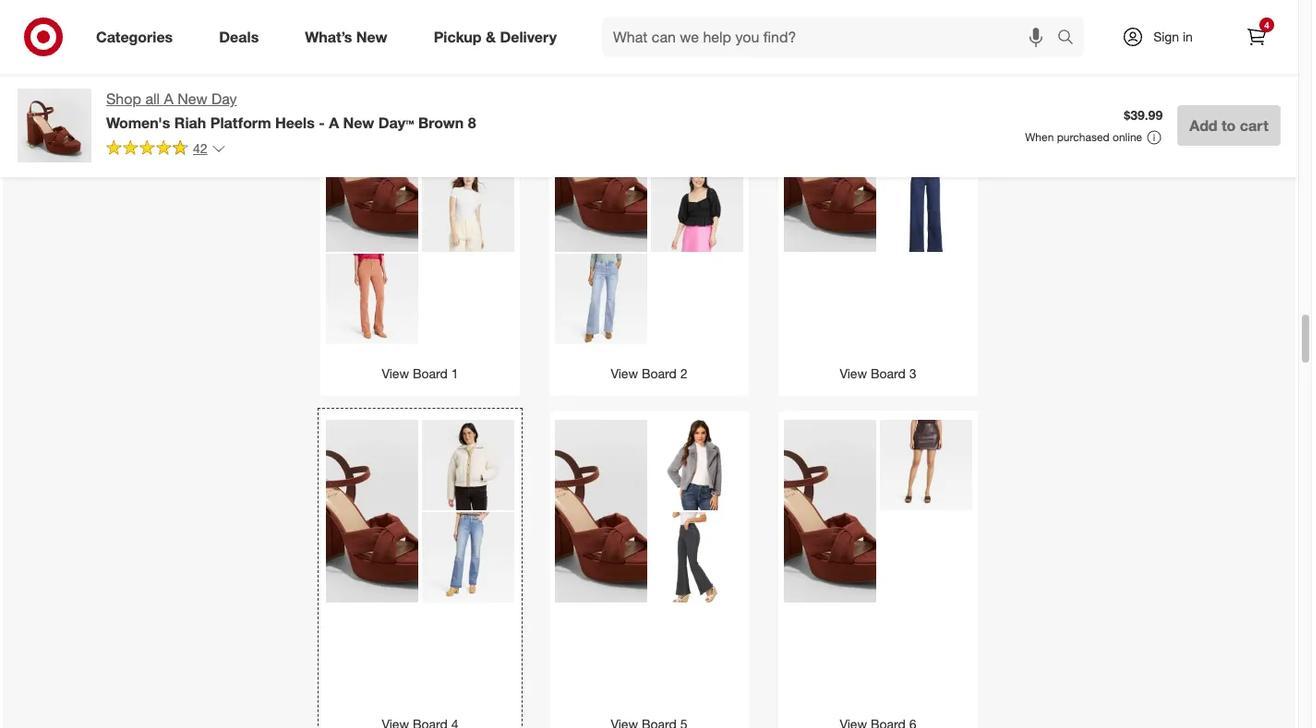 Task type: vqa. For each thing, say whether or not it's contained in the screenshot.
the 'care'
no



Task type: locate. For each thing, give the bounding box(es) containing it.
view left the 3
[[840, 366, 867, 382]]

board inside 'button'
[[413, 366, 448, 382]]

2 horizontal spatial view
[[840, 366, 867, 382]]

view for view board 2
[[611, 366, 638, 382]]

1 board from the left
[[413, 366, 448, 382]]

0 horizontal spatial board
[[413, 366, 448, 382]]

view board 3 button
[[779, 60, 978, 396]]

0 horizontal spatial view
[[382, 366, 409, 382]]

1 horizontal spatial view
[[611, 366, 638, 382]]

brown
[[418, 113, 464, 132]]

view for view board 3
[[840, 366, 867, 382]]

board for 2
[[642, 366, 677, 382]]

allegra k women's autumn winter cropped notch lapel faux fur fluffy jacket grey medium image
[[651, 420, 744, 513]]

day
[[212, 90, 237, 108]]

4
[[1265, 19, 1270, 30]]

platform
[[210, 113, 271, 132]]

women&#39;s riah platform heels - a new day&#8482; brown 8 image for women&#39;s ribbed bodysuit - a new day&#8482; white m image at top
[[280, 69, 465, 254]]

1 vertical spatial new
[[178, 90, 207, 108]]

board
[[413, 366, 448, 382], [642, 366, 677, 382], [871, 366, 906, 382]]

new right -
[[343, 113, 374, 132]]

purchased
[[1057, 130, 1110, 144]]

view
[[382, 366, 409, 382], [611, 366, 638, 382], [840, 366, 867, 382]]

women&#39;s riah platform heels - a new day&#8482; brown 8 image for lands' end women's recover high rise wide leg blue jeans - 4 - port indigo image
[[738, 69, 923, 254]]

2 view from the left
[[611, 366, 638, 382]]

2 board from the left
[[642, 366, 677, 382]]

women&#39;s high-rise anywhere flare jeans - knox rose&#8482; light wash 14 image
[[555, 254, 648, 347]]

women&#39;s puff elbow sleeve eyelet shirt - a new day&#8482; black l image
[[651, 162, 744, 254]]

view board 2
[[611, 366, 688, 382]]

a
[[541, 24, 548, 40]]

add
[[1190, 116, 1218, 135]]

what's
[[305, 27, 352, 46]]

sign in
[[1154, 29, 1193, 44]]

lands' end women's recover high rise wide leg blue jeans - 4 - port indigo image
[[880, 162, 973, 254]]

day™
[[378, 113, 414, 132]]

board left 1 at the left of the page
[[413, 366, 448, 382]]

new
[[356, 27, 388, 46], [178, 90, 207, 108], [343, 113, 374, 132]]

heels
[[275, 113, 315, 132]]

What can we help you find? suggestions appear below search field
[[602, 17, 1062, 57]]

a
[[164, 90, 174, 108], [329, 113, 339, 132]]

what's new link
[[289, 17, 411, 57]]

women&#39;s long sleeve ruched slim fit bodysuit - a new day&#8482; cream l image
[[880, 69, 973, 162]]

8
[[468, 113, 476, 132]]

pickup & delivery
[[434, 27, 557, 46]]

women&#39;s tennis dress - a new day&#8482; green xl image
[[422, 69, 514, 162]]

women&#39;s ribbed tank bodysuit - a new day&#8482; olive green m image
[[651, 69, 744, 162]]

1 vertical spatial a
[[329, 113, 339, 132]]

view left 2
[[611, 366, 638, 382]]

0 vertical spatial a
[[164, 90, 174, 108]]

women&#39;s ribbed bodysuit - a new day&#8482; white m image
[[422, 162, 514, 254]]

in
[[1183, 29, 1193, 44]]

sign
[[1154, 29, 1180, 44]]

add to cart button
[[1178, 105, 1281, 146]]

women&#39;s riah platform heels - a new day&#8482; brown 8 image for women&#39;s high-rise vintage bootcut jeans - universal thread&#8482;  indigo 00 image
[[280, 420, 465, 605]]

1 view from the left
[[382, 366, 409, 382]]

deals
[[219, 27, 259, 46]]

new up riah
[[178, 90, 207, 108]]

view board 3
[[840, 366, 917, 382]]

pickup
[[434, 27, 482, 46]]

image of women's riah platform heels - a new day™ brown 8 image
[[18, 89, 91, 163]]

with
[[637, 24, 661, 40]]

women&#39;s utility faux fur jacket - universal thread&#8482; white xs image
[[422, 420, 514, 513]]

board left 2
[[642, 366, 677, 382]]

women&#39;s high-rise vintage bootcut jeans - universal thread&#8482;  indigo 00 image
[[422, 513, 514, 605]]

search button
[[1049, 17, 1094, 61]]

look
[[609, 24, 634, 40]]

our
[[665, 24, 684, 40]]

1 horizontal spatial board
[[642, 366, 677, 382]]

3 board from the left
[[871, 366, 906, 382]]

2 horizontal spatial board
[[871, 366, 906, 382]]

cart
[[1240, 116, 1269, 135]]

women&#39;s riah platform heels - a new day&#8482; brown 8 image
[[280, 69, 465, 254], [509, 69, 694, 254], [738, 69, 923, 254], [280, 420, 465, 605], [509, 420, 694, 605], [738, 420, 923, 605]]

a right all
[[164, 90, 174, 108]]

board left the 3
[[871, 366, 906, 382]]

complete
[[551, 24, 605, 40]]

0 horizontal spatial a
[[164, 90, 174, 108]]

2
[[681, 366, 688, 382]]

42
[[193, 140, 207, 156]]

add to cart
[[1190, 116, 1269, 135]]

3 view from the left
[[840, 366, 867, 382]]

new right what's
[[356, 27, 388, 46]]

view inside 'button'
[[382, 366, 409, 382]]

a right -
[[329, 113, 339, 132]]

view left 1 at the left of the page
[[382, 366, 409, 382]]

sign in link
[[1107, 17, 1222, 57]]



Task type: describe. For each thing, give the bounding box(es) containing it.
view board 2 button
[[550, 60, 749, 396]]

view for view board 1
[[382, 366, 409, 382]]

women&#39;s high-rise anywhere flare jeans - knox rose&#8482; brown 8 image
[[326, 254, 418, 347]]

view board 1
[[382, 366, 459, 382]]

when
[[1025, 130, 1054, 144]]

4 link
[[1237, 17, 1277, 57]]

women's
[[106, 113, 170, 132]]

women&#39;s riah platform heels - a new day&#8482; brown 8 image for allegra k women's vintage flare jeans high waist stretch denim long pants bell bottoms jeans black-grey medium image at bottom
[[509, 420, 694, 605]]

categories link
[[80, 17, 196, 57]]

categories
[[96, 27, 173, 46]]

view board 1 button
[[321, 60, 520, 396]]

women&#39;s mini faux leather skirt - a new day&#8482; brown xs image
[[880, 420, 973, 513]]

shop
[[106, 90, 141, 108]]

1 horizontal spatial a
[[329, 113, 339, 132]]

delivery
[[500, 27, 557, 46]]

3
[[910, 366, 917, 382]]

riah
[[174, 113, 206, 132]]

online
[[1113, 130, 1143, 144]]

0 vertical spatial new
[[356, 27, 388, 46]]

42 link
[[106, 139, 226, 161]]

when purchased online
[[1025, 130, 1143, 144]]

to
[[1222, 116, 1236, 135]]

2 vertical spatial new
[[343, 113, 374, 132]]

what's new
[[305, 27, 388, 46]]

-
[[319, 113, 325, 132]]

shop all a new day women's riah platform heels - a new day™ brown 8
[[106, 90, 476, 132]]

board for 1
[[413, 366, 448, 382]]

inspiration
[[687, 24, 747, 40]]

search
[[1049, 29, 1094, 48]]

1
[[451, 366, 459, 382]]

women&#39;s riah platform heels - a new day&#8482; brown 8 image for women&#39;s puff elbow sleeve eyelet shirt - a new day&#8482; black l image
[[509, 69, 694, 254]]

&
[[486, 27, 496, 46]]

$39.99
[[1124, 107, 1163, 123]]

pickup & delivery link
[[418, 17, 580, 57]]

build
[[508, 24, 537, 40]]

build a complete look with our inspiration boards
[[508, 24, 791, 40]]

boards
[[750, 24, 791, 40]]

board for 3
[[871, 366, 906, 382]]

all
[[145, 90, 160, 108]]

allegra k women's vintage flare jeans high waist stretch denim long pants bell bottoms jeans black-grey medium image
[[651, 513, 744, 605]]

deals link
[[203, 17, 282, 57]]



